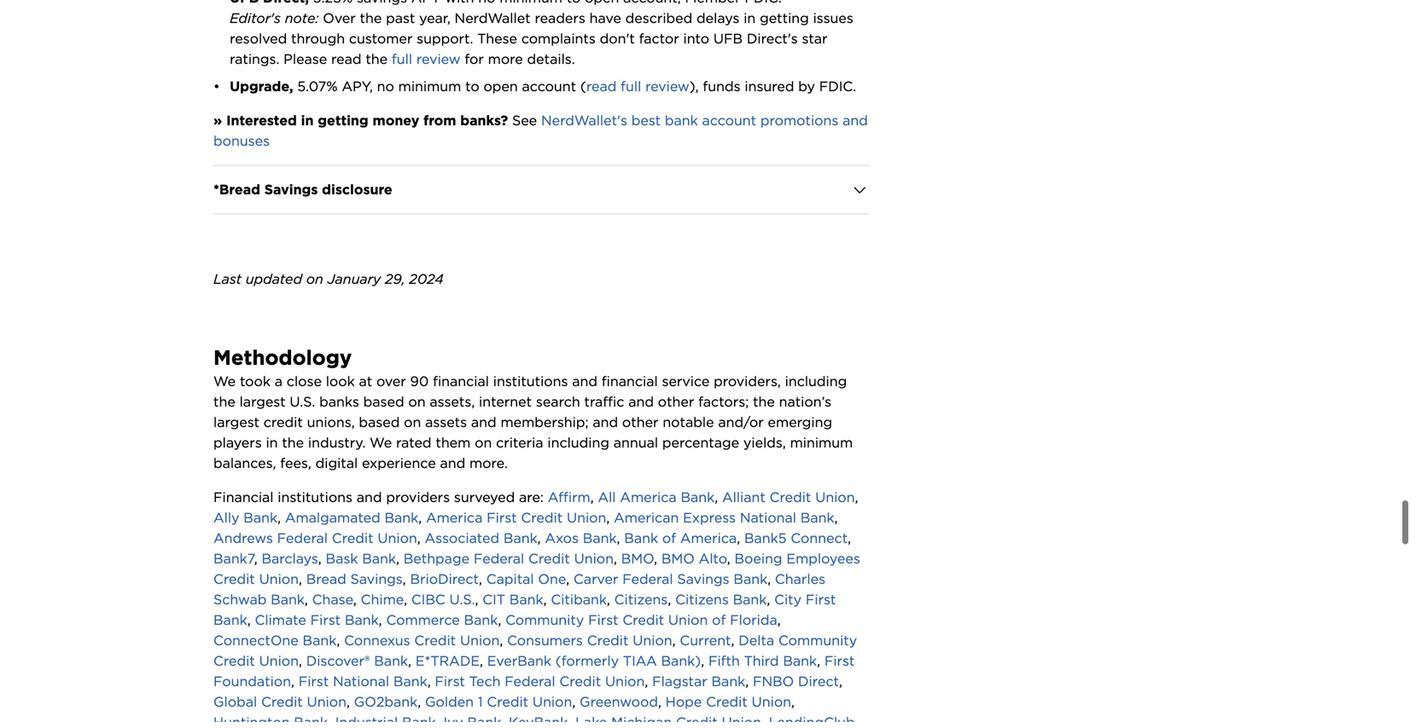 Task type: describe. For each thing, give the bounding box(es) containing it.
1 vertical spatial in
[[301, 112, 314, 129]]

and right traffic
[[628, 394, 654, 411]]

foundation
[[213, 674, 291, 691]]

1 horizontal spatial review
[[645, 78, 689, 95]]

updated
[[246, 271, 302, 288]]

savings inside the '*bread savings disclosure' dropdown button
[[264, 182, 318, 198]]

last updated on january 29, 2024
[[213, 271, 444, 288]]

union down fnbo
[[752, 695, 791, 711]]

connexus
[[344, 633, 410, 650]]

union up axos bank link
[[567, 510, 606, 527]]

union up e*trade
[[460, 633, 500, 650]]

fees,
[[280, 456, 311, 472]]

annual
[[613, 435, 658, 452]]

0 vertical spatial review
[[416, 51, 461, 68]]

insured
[[745, 78, 794, 95]]

first inside 'city first bank'
[[806, 592, 836, 609]]

support.
[[417, 30, 473, 47]]

1 vertical spatial full
[[621, 78, 641, 95]]

customer
[[349, 30, 413, 47]]

union up connect
[[815, 490, 855, 506]]

nerdwallet's best bank account promotions and bonuses link
[[213, 112, 872, 150]]

2 horizontal spatial savings
[[677, 572, 729, 588]]

banks?
[[460, 112, 508, 129]]

1 financial from the left
[[433, 374, 489, 390]]

bonuses
[[213, 133, 270, 150]]

u.s. inside we took a close look at over 90 financial institutions and financial service providers, including the largest u.s. banks based on assets, internet search traffic and other factors; the nation's largest credit unions, based on assets and membership; and other notable and/or emerging players in the industry. we rated them on criteria including annual percentage yields, minimum balances, fees, digital experience and more.
[[290, 394, 315, 411]]

credit down foundation at the left bottom of page
[[261, 695, 303, 711]]

first national bank link
[[298, 674, 427, 691]]

community first credit union of florida link
[[505, 613, 777, 629]]

last
[[213, 271, 242, 288]]

hope
[[666, 695, 702, 711]]

0 vertical spatial other
[[658, 394, 694, 411]]

in inside we took a close look at over 90 financial institutions and financial service providers, including the largest u.s. banks based on assets, internet search traffic and other factors; the nation's largest credit unions, based on assets and membership; and other notable and/or emerging players in the industry. we rated them on criteria including annual percentage yields, minimum balances, fees, digital experience and more.
[[266, 435, 278, 452]]

, first national bank , first tech federal credit union , flagstar bank , fnbo direct , global credit union , go2bank , golden 1 credit union , greenwood , hope credit union ,
[[213, 674, 846, 711]]

we took a close look at over 90 financial institutions and financial service providers, including the largest u.s. banks based on assets, internet search traffic and other factors; the nation's largest credit unions, based on assets and membership; and other notable and/or emerging players in the industry. we rated them on criteria including annual percentage yields, minimum balances, fees, digital experience and more.
[[213, 374, 857, 472]]

ally
[[213, 510, 239, 527]]

carver
[[574, 572, 618, 588]]

credit up bank5 connect link
[[770, 490, 811, 506]]

search
[[536, 394, 580, 411]]

look
[[326, 374, 355, 390]]

current
[[680, 633, 731, 650]]

to
[[465, 78, 479, 95]]

e*trade link
[[415, 654, 480, 670]]

0 vertical spatial account
[[522, 78, 576, 95]]

of inside financial institutions and providers surveyed are: affirm , all america bank , alliant credit union , ally bank , amalgamated bank , america first credit union , american express national bank , andrews federal credit union , associated bank , axos bank , bank of america , bank5 connect , bank7 , barclays , bask bank , bethpage federal credit union , bmo , bmo alto ,
[[662, 531, 676, 547]]

american
[[614, 510, 679, 527]]

fifth
[[708, 654, 740, 670]]

details.
[[527, 51, 575, 68]]

readers
[[535, 10, 585, 27]]

chime link
[[361, 592, 404, 609]]

and inside the nerdwallet's best bank account promotions and bonuses
[[843, 112, 868, 129]]

upgrade, 5.07% apy, no minimum to open account ( read full review ), funds insured by fdic.
[[230, 78, 856, 95]]

federal up barclays link at left
[[277, 531, 328, 547]]

at
[[359, 374, 372, 390]]

credit
[[264, 415, 303, 431]]

players
[[213, 435, 262, 452]]

first down discover®
[[298, 674, 329, 691]]

1 vertical spatial we
[[370, 435, 392, 452]]

first inside financial institutions and providers surveyed are: affirm , all america bank , alliant credit union , ally bank , amalgamated bank , america first credit union , american express national bank , andrews federal credit union , associated bank , axos bank , bank of america , bank5 connect , bank7 , barclays , bask bank , bethpage federal credit union , bmo , bmo alto ,
[[487, 510, 517, 527]]

credit down citizens link
[[623, 613, 664, 629]]

providers
[[386, 490, 450, 506]]

and down traffic
[[593, 415, 618, 431]]

first foundation link
[[213, 654, 859, 691]]

don't
[[600, 30, 635, 47]]

5.07%
[[297, 78, 338, 95]]

boeing employees credit union link
[[213, 551, 864, 588]]

1 horizontal spatial savings
[[350, 572, 403, 588]]

read inside over the past year, nerdwallet readers have described delays in getting issues resolved through customer support. these complaints don't factor into ufb direct's star ratings. please read the
[[331, 51, 362, 68]]

city first bank link
[[213, 592, 840, 629]]

0 vertical spatial largest
[[239, 394, 286, 411]]

promotions
[[760, 112, 838, 129]]

in inside over the past year, nerdwallet readers have described delays in getting issues resolved through customer support. these complaints don't factor into ufb direct's star ratings. please read the
[[744, 10, 756, 27]]

community inside , climate first bank , commerce bank , community first credit union of florida , connectone bank , connexus credit union , consumers credit union , current ,
[[505, 613, 584, 629]]

2 financial from the left
[[602, 374, 658, 390]]

express
[[683, 510, 736, 527]]

0 horizontal spatial getting
[[318, 112, 368, 129]]

credit right 1
[[487, 695, 528, 711]]

over
[[323, 10, 356, 27]]

29,
[[385, 271, 405, 288]]

0 horizontal spatial we
[[213, 374, 236, 390]]

funds
[[703, 78, 741, 95]]

national inside , first national bank , first tech federal credit union , flagstar bank , fnbo direct , global credit union , go2bank , golden 1 credit union , greenwood , hope credit union ,
[[333, 674, 389, 691]]

cibc u.s. link
[[411, 592, 475, 609]]

credit inside delta community credit union
[[213, 654, 255, 670]]

*bread savings disclosure button
[[213, 166, 869, 214]]

institutions inside we took a close look at over 90 financial institutions and financial service providers, including the largest u.s. banks based on assets, internet search traffic and other factors; the nation's largest credit unions, based on assets and membership; and other notable and/or emerging players in the industry. we rated them on criteria including annual percentage yields, minimum balances, fees, digital experience and more.
[[493, 374, 568, 390]]

, discover® bank , e*trade , everbank (formerly tiaa bank) , fifth third bank ,
[[299, 654, 824, 670]]

fnbo direct link
[[753, 674, 839, 691]]

open
[[483, 78, 518, 95]]

see
[[512, 112, 537, 129]]

nerdwallet's best bank account promotions and bonuses
[[213, 112, 872, 150]]

traffic
[[584, 394, 624, 411]]

flagstar
[[652, 674, 707, 691]]

1 vertical spatial other
[[622, 415, 659, 431]]

bank5 connect link
[[744, 531, 848, 547]]

note:
[[285, 10, 319, 27]]

over the past year, nerdwallet readers have described delays in getting issues resolved through customer support. these complaints don't factor into ufb direct's star ratings. please read the
[[230, 10, 858, 68]]

0 vertical spatial full
[[392, 51, 412, 68]]

delta community credit union link
[[213, 633, 861, 670]]

by
[[798, 78, 815, 95]]

full review link
[[392, 51, 461, 68]]

editor's note:
[[230, 10, 323, 27]]

notable
[[663, 415, 714, 431]]

read full review link
[[586, 78, 689, 95]]

service
[[662, 374, 710, 390]]

amalgamated
[[285, 510, 380, 527]]

banks
[[319, 394, 359, 411]]

methodology
[[213, 346, 352, 371]]

for
[[465, 51, 484, 68]]

tiaa
[[623, 654, 657, 670]]

and/or
[[718, 415, 764, 431]]

connexus credit union link
[[344, 633, 500, 650]]

the up the customer
[[360, 10, 382, 27]]

direct's
[[747, 30, 798, 47]]

over
[[376, 374, 406, 390]]

financial
[[213, 490, 274, 506]]

golden 1 credit union link
[[425, 695, 572, 711]]

federal up capital
[[474, 551, 524, 568]]

best
[[631, 112, 661, 129]]

community inside delta community credit union
[[778, 633, 857, 650]]

one
[[538, 572, 566, 588]]

the up players
[[213, 394, 235, 411]]

on up more.
[[475, 435, 492, 452]]

associated bank link
[[425, 531, 537, 547]]

boeing employees credit union
[[213, 551, 864, 588]]

credit up one at the bottom left
[[528, 551, 570, 568]]

factor
[[639, 30, 679, 47]]

from
[[423, 112, 456, 129]]

union inside delta community credit union
[[259, 654, 299, 670]]

first down the "chase"
[[310, 613, 341, 629]]

and inside financial institutions and providers surveyed are: affirm , all america bank , alliant credit union , ally bank , amalgamated bank , america first credit union , american express national bank , andrews federal credit union , associated bank , axos bank , bank of america , bank5 connect , bank7 , barclays , bask bank , bethpage federal credit union , bmo , bmo alto ,
[[357, 490, 382, 506]]

credit down are: at the bottom
[[521, 510, 563, 527]]

connectone bank link
[[213, 633, 337, 650]]

getting inside over the past year, nerdwallet readers have described delays in getting issues resolved through customer support. these complaints don't factor into ufb direct's star ratings. please read the
[[760, 10, 809, 27]]

1 vertical spatial largest
[[213, 415, 259, 431]]

1 vertical spatial based
[[359, 415, 400, 431]]

balances,
[[213, 456, 276, 472]]

alliant credit union link
[[722, 490, 855, 506]]

credit down amalgamated bank link
[[332, 531, 373, 547]]

bank inside charles schwab bank
[[271, 592, 305, 609]]

and down them
[[440, 456, 465, 472]]



Task type: locate. For each thing, give the bounding box(es) containing it.
other down service
[[658, 394, 694, 411]]

0 vertical spatial getting
[[760, 10, 809, 27]]

minimum inside we took a close look at over 90 financial institutions and financial service providers, including the largest u.s. banks based on assets, internet search traffic and other factors; the nation's largest credit unions, based on assets and membership; and other notable and/or emerging players in the industry. we rated them on criteria including annual percentage yields, minimum balances, fees, digital experience and more.
[[790, 435, 853, 452]]

consumers credit union link
[[507, 633, 672, 650]]

0 vertical spatial america
[[620, 490, 677, 506]]

a
[[275, 374, 283, 390]]

federal
[[277, 531, 328, 547], [474, 551, 524, 568], [622, 572, 673, 588], [505, 674, 555, 691]]

1 vertical spatial national
[[333, 674, 389, 691]]

charles
[[775, 572, 825, 588]]

of down american
[[662, 531, 676, 547]]

andrews
[[213, 531, 273, 547]]

carver federal savings bank link
[[574, 572, 768, 588]]

citizens up community first credit union of florida link
[[614, 592, 668, 609]]

1 horizontal spatial community
[[778, 633, 857, 650]]

2 horizontal spatial america
[[680, 531, 737, 547]]

editor's
[[230, 10, 281, 27]]

america
[[620, 490, 677, 506], [426, 510, 483, 527], [680, 531, 737, 547]]

bread
[[306, 572, 346, 588]]

savings down "bmo alto" 'link'
[[677, 572, 729, 588]]

close
[[287, 374, 322, 390]]

u.s. down close at the left bottom of page
[[290, 394, 315, 411]]

star
[[802, 30, 828, 47]]

1 horizontal spatial account
[[702, 112, 756, 129]]

0 horizontal spatial national
[[333, 674, 389, 691]]

schwab
[[213, 592, 267, 609]]

2 bmo from the left
[[661, 551, 695, 568]]

credit down the commerce bank link
[[414, 633, 456, 650]]

the up fees,
[[282, 435, 304, 452]]

charles schwab bank
[[213, 572, 830, 609]]

fdic.
[[819, 78, 856, 95]]

0 vertical spatial read
[[331, 51, 362, 68]]

largest up players
[[213, 415, 259, 431]]

credit up foundation at the left bottom of page
[[213, 654, 255, 670]]

union down first national bank 'link'
[[307, 695, 347, 711]]

0 vertical spatial u.s.
[[290, 394, 315, 411]]

2 citizens from the left
[[675, 592, 729, 609]]

first up direct
[[824, 654, 855, 670]]

community up consumers
[[505, 613, 584, 629]]

on down 90
[[408, 394, 426, 411]]

0 horizontal spatial community
[[505, 613, 584, 629]]

america down express
[[680, 531, 737, 547]]

credit up everbank (formerly tiaa bank) link
[[587, 633, 629, 650]]

rated
[[396, 435, 432, 452]]

1 vertical spatial getting
[[318, 112, 368, 129]]

national inside financial institutions and providers surveyed are: affirm , all america bank , alliant credit union , ally bank , amalgamated bank , america first credit union , american express national bank , andrews federal credit union , associated bank , axos bank , bank of america , bank5 connect , bank7 , barclays , bask bank , bethpage federal credit union , bmo , bmo alto ,
[[740, 510, 796, 527]]

union down 'barclays'
[[259, 572, 299, 588]]

» interested in getting money from banks? see
[[213, 112, 541, 129]]

described
[[625, 10, 692, 27]]

full review for more details.
[[392, 51, 575, 68]]

of inside , climate first bank , commerce bank , community first credit union of florida , connectone bank , connexus credit union , consumers credit union , current ,
[[712, 613, 726, 629]]

union up greenwood link
[[605, 674, 645, 691]]

1 bmo from the left
[[621, 551, 654, 568]]

2 vertical spatial america
[[680, 531, 737, 547]]

0 horizontal spatial read
[[331, 51, 362, 68]]

associated
[[425, 531, 499, 547]]

go2bank
[[354, 695, 418, 711]]

account inside the nerdwallet's best bank account promotions and bonuses
[[702, 112, 756, 129]]

credit inside boeing employees credit union
[[213, 572, 255, 588]]

axos bank link
[[545, 531, 617, 547]]

1 vertical spatial review
[[645, 78, 689, 95]]

first foundation
[[213, 654, 859, 691]]

0 horizontal spatial bmo
[[621, 551, 654, 568]]

union up bask bank "link"
[[378, 531, 417, 547]]

u.s.
[[290, 394, 315, 411], [449, 592, 475, 609]]

0 horizontal spatial financial
[[433, 374, 489, 390]]

1 vertical spatial of
[[712, 613, 726, 629]]

union down community first credit union of florida link
[[633, 633, 672, 650]]

0 vertical spatial based
[[363, 394, 404, 411]]

0 horizontal spatial minimum
[[398, 78, 461, 95]]

1 horizontal spatial institutions
[[493, 374, 568, 390]]

union inside boeing employees credit union
[[259, 572, 299, 588]]

on up rated
[[404, 415, 421, 431]]

account down funds
[[702, 112, 756, 129]]

u.s. down briodirect
[[449, 592, 475, 609]]

city
[[774, 592, 802, 609]]

minimum down full review link
[[398, 78, 461, 95]]

capital
[[486, 572, 534, 588]]

0 vertical spatial national
[[740, 510, 796, 527]]

0 vertical spatial minimum
[[398, 78, 461, 95]]

credit down bank7
[[213, 572, 255, 588]]

citibank link
[[551, 592, 607, 609]]

review down support. in the top left of the page
[[416, 51, 461, 68]]

0 horizontal spatial account
[[522, 78, 576, 95]]

and up traffic
[[572, 374, 597, 390]]

1 vertical spatial account
[[702, 112, 756, 129]]

bank of america link
[[624, 531, 737, 547]]

based down 'over'
[[363, 394, 404, 411]]

first inside first foundation
[[824, 654, 855, 670]]

largest down took
[[239, 394, 286, 411]]

community
[[505, 613, 584, 629], [778, 633, 857, 650]]

institutions up amalgamated
[[278, 490, 353, 506]]

interested
[[226, 112, 297, 129]]

financial up the assets, at the left bottom of the page
[[433, 374, 489, 390]]

chase link
[[312, 592, 353, 609]]

we up experience
[[370, 435, 392, 452]]

0 vertical spatial in
[[744, 10, 756, 27]]

industry.
[[308, 435, 366, 452]]

0 horizontal spatial u.s.
[[290, 394, 315, 411]]

year,
[[419, 10, 450, 27]]

cit
[[482, 592, 505, 609]]

union up carver
[[574, 551, 614, 568]]

0 horizontal spatial america
[[426, 510, 483, 527]]

credit down "(formerly"
[[559, 674, 601, 691]]

everbank (formerly tiaa bank) link
[[487, 654, 701, 670]]

minimum down emerging
[[790, 435, 853, 452]]

community up direct
[[778, 633, 857, 650]]

nerdwallet
[[455, 10, 531, 27]]

1 horizontal spatial read
[[586, 78, 617, 95]]

barclays link
[[262, 551, 318, 568]]

national down discover® bank link at the left
[[333, 674, 389, 691]]

1 vertical spatial community
[[778, 633, 857, 650]]

0 horizontal spatial of
[[662, 531, 676, 547]]

credit down flagstar bank link
[[706, 695, 748, 711]]

and up amalgamated bank link
[[357, 490, 382, 506]]

1 horizontal spatial bmo
[[661, 551, 695, 568]]

financial up traffic
[[602, 374, 658, 390]]

discover® bank link
[[306, 654, 408, 670]]

assets
[[425, 415, 467, 431]]

first up consumers credit union link
[[588, 613, 618, 629]]

1 citizens from the left
[[614, 592, 668, 609]]

national up bank5
[[740, 510, 796, 527]]

first down charles
[[806, 592, 836, 609]]

nerdwallet's
[[541, 112, 627, 129]]

apy,
[[342, 78, 373, 95]]

union down 'first tech federal credit union' link on the left of the page
[[533, 695, 572, 711]]

0 vertical spatial institutions
[[493, 374, 568, 390]]

1 horizontal spatial minimum
[[790, 435, 853, 452]]

read up apy,
[[331, 51, 362, 68]]

review up bank
[[645, 78, 689, 95]]

america up associated on the left bottom
[[426, 510, 483, 527]]

the down providers,
[[753, 394, 775, 411]]

the down the customer
[[366, 51, 388, 68]]

90
[[410, 374, 429, 390]]

including
[[785, 374, 847, 390], [547, 435, 609, 452]]

through
[[291, 30, 345, 47]]

1 horizontal spatial u.s.
[[449, 592, 475, 609]]

citizens
[[614, 592, 668, 609], [675, 592, 729, 609]]

disclosure
[[322, 182, 392, 198]]

minimum
[[398, 78, 461, 95], [790, 435, 853, 452]]

commerce
[[386, 613, 460, 629]]

on left january
[[306, 271, 323, 288]]

1 horizontal spatial of
[[712, 613, 726, 629]]

0 horizontal spatial institutions
[[278, 490, 353, 506]]

other up annual
[[622, 415, 659, 431]]

including down 'membership;' on the bottom
[[547, 435, 609, 452]]

1 horizontal spatial national
[[740, 510, 796, 527]]

surveyed
[[454, 490, 515, 506]]

chase
[[312, 592, 353, 609]]

past
[[386, 10, 415, 27]]

of down the "citizens bank" link in the bottom of the page
[[712, 613, 726, 629]]

bmo alto link
[[661, 551, 727, 568]]

resolved
[[230, 30, 287, 47]]

(formerly
[[555, 654, 619, 670]]

savings up chime link at the bottom of the page
[[350, 572, 403, 588]]

2 vertical spatial in
[[266, 435, 278, 452]]

affirm
[[548, 490, 590, 506]]

1 horizontal spatial getting
[[760, 10, 809, 27]]

unions,
[[307, 415, 355, 431]]

0 horizontal spatial citizens
[[614, 592, 668, 609]]

america up american
[[620, 490, 677, 506]]

account down details.
[[522, 78, 576, 95]]

yields,
[[743, 435, 786, 452]]

full up best
[[621, 78, 641, 95]]

federal up citizens link
[[622, 572, 673, 588]]

credit
[[770, 490, 811, 506], [521, 510, 563, 527], [332, 531, 373, 547], [528, 551, 570, 568], [213, 572, 255, 588], [623, 613, 664, 629], [414, 633, 456, 650], [587, 633, 629, 650], [213, 654, 255, 670], [559, 674, 601, 691], [261, 695, 303, 711], [487, 695, 528, 711], [706, 695, 748, 711]]

in down credit
[[266, 435, 278, 452]]

0 horizontal spatial in
[[266, 435, 278, 452]]

1 horizontal spatial in
[[301, 112, 314, 129]]

including up nation's
[[785, 374, 847, 390]]

institutions up internet on the left of page
[[493, 374, 568, 390]]

0 horizontal spatial including
[[547, 435, 609, 452]]

citizens down carver federal savings bank link
[[675, 592, 729, 609]]

bmo up carver federal savings bank link
[[621, 551, 654, 568]]

1 vertical spatial read
[[586, 78, 617, 95]]

1 horizontal spatial america
[[620, 490, 677, 506]]

boeing
[[734, 551, 782, 568]]

2 horizontal spatial in
[[744, 10, 756, 27]]

1 vertical spatial institutions
[[278, 490, 353, 506]]

flagstar bank link
[[652, 674, 745, 691]]

delays
[[697, 10, 740, 27]]

alliant
[[722, 490, 765, 506]]

savings right *bread
[[264, 182, 318, 198]]

federal down everbank
[[505, 674, 555, 691]]

bmo link
[[621, 551, 654, 568]]

institutions inside financial institutions and providers surveyed are: affirm , all america bank , alliant credit union , ally bank , amalgamated bank , america first credit union , american express national bank , andrews federal credit union , associated bank , axos bank , bank of america , bank5 connect , bank7 , barclays , bask bank , bethpage federal credit union , bmo , bmo alto ,
[[278, 490, 353, 506]]

and down internet on the left of page
[[471, 415, 496, 431]]

took
[[240, 374, 271, 390]]

federal inside , first national bank , first tech federal credit union , flagstar bank , fnbo direct , global credit union , go2bank , golden 1 credit union , greenwood , hope credit union ,
[[505, 674, 555, 691]]

0 vertical spatial community
[[505, 613, 584, 629]]

1 horizontal spatial financial
[[602, 374, 658, 390]]

1 vertical spatial including
[[547, 435, 609, 452]]

city first bank
[[213, 592, 840, 629]]

and down fdic.
[[843, 112, 868, 129]]

in down 5.07%
[[301, 112, 314, 129]]

1 horizontal spatial full
[[621, 78, 641, 95]]

first up golden
[[435, 674, 465, 691]]

getting down apy,
[[318, 112, 368, 129]]

bank
[[681, 490, 715, 506], [244, 510, 277, 527], [384, 510, 418, 527], [800, 510, 834, 527], [504, 531, 537, 547], [583, 531, 617, 547], [624, 531, 658, 547], [362, 551, 396, 568], [734, 572, 768, 588], [271, 592, 305, 609], [509, 592, 543, 609], [733, 592, 767, 609], [213, 613, 247, 629], [345, 613, 379, 629], [464, 613, 498, 629], [303, 633, 337, 650], [374, 654, 408, 670], [783, 654, 817, 670], [393, 674, 427, 691], [711, 674, 745, 691]]

1 horizontal spatial including
[[785, 374, 847, 390]]

hope credit union link
[[666, 695, 791, 711]]

first down surveyed
[[487, 510, 517, 527]]

0 vertical spatial of
[[662, 531, 676, 547]]

third
[[744, 654, 779, 670]]

0 vertical spatial including
[[785, 374, 847, 390]]

nation's
[[779, 394, 831, 411]]

getting up direct's
[[760, 10, 809, 27]]

full down the customer
[[392, 51, 412, 68]]

charles schwab bank link
[[213, 572, 830, 609]]

axos
[[545, 531, 579, 547]]

union up current
[[668, 613, 708, 629]]

in up direct's
[[744, 10, 756, 27]]

bank inside 'city first bank'
[[213, 613, 247, 629]]

1 vertical spatial minimum
[[790, 435, 853, 452]]

1 vertical spatial america
[[426, 510, 483, 527]]

0 horizontal spatial review
[[416, 51, 461, 68]]

union down connectone bank link
[[259, 654, 299, 670]]

based up rated
[[359, 415, 400, 431]]

0 vertical spatial we
[[213, 374, 236, 390]]

0 horizontal spatial full
[[392, 51, 412, 68]]

bethpage
[[403, 551, 469, 568]]

we left took
[[213, 374, 236, 390]]

briodirect
[[410, 572, 479, 588]]

bmo down bank of america link
[[661, 551, 695, 568]]

current link
[[680, 633, 731, 650]]

read up nerdwallet's at the left of the page
[[586, 78, 617, 95]]

amalgamated bank link
[[285, 510, 418, 527]]

0 horizontal spatial savings
[[264, 182, 318, 198]]

citibank
[[551, 592, 607, 609]]

1 horizontal spatial citizens
[[675, 592, 729, 609]]

discover®
[[306, 654, 370, 670]]

into
[[683, 30, 709, 47]]

1 horizontal spatial we
[[370, 435, 392, 452]]

1 vertical spatial u.s.
[[449, 592, 475, 609]]



Task type: vqa. For each thing, say whether or not it's contained in the screenshot.
alert within A fraud alert lasts for a year and is renewable. You need to contact only one of the three bureaus and ask for the alert; it will notify the others.
no



